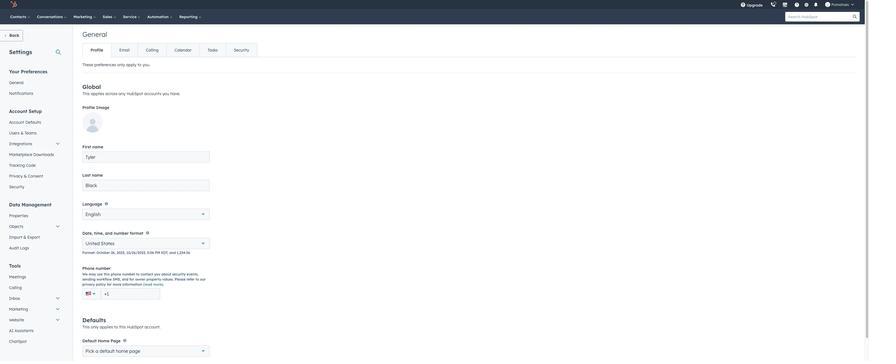 Task type: vqa. For each thing, say whether or not it's contained in the screenshot.
'a'
yes



Task type: describe. For each thing, give the bounding box(es) containing it.
account for account setup
[[9, 108, 27, 114]]

applies inside defaults this only applies to this hubspot account.
[[100, 324, 113, 330]]

apply
[[126, 62, 137, 67]]

first
[[82, 144, 91, 150]]

(read
[[143, 282, 152, 287]]

use
[[97, 272, 103, 276]]

defaults this only applies to this hubspot account.
[[82, 317, 161, 330]]

defaults inside 'link'
[[25, 120, 41, 125]]

date, time, and number format
[[82, 231, 143, 236]]

reporting
[[179, 14, 199, 19]]

accounts
[[144, 91, 161, 96]]

pomatoes button
[[823, 0, 858, 9]]

& for consent
[[24, 174, 27, 179]]

policy
[[96, 282, 106, 287]]

users & teams link
[[6, 128, 63, 138]]

you inside we may use this phone number to contact you about security events, sending workflow sms, and for owner property values. please refer to our privacy policy for more information
[[154, 272, 161, 276]]

marketplace downloads
[[9, 152, 54, 157]]

calling icon image
[[771, 2, 776, 7]]

phone
[[82, 266, 95, 271]]

information
[[122, 282, 142, 287]]

objects
[[9, 224, 23, 229]]

security for bottommost security link
[[9, 184, 24, 189]]

only for these
[[117, 62, 125, 67]]

global
[[82, 83, 101, 90]]

help button
[[793, 0, 802, 9]]

general inside your preferences element
[[9, 80, 24, 85]]

1 vertical spatial for
[[107, 282, 112, 287]]

properties link
[[6, 210, 63, 221]]

phone number element
[[82, 288, 210, 300]]

hubspot image
[[10, 1, 17, 8]]

settings
[[9, 48, 32, 56]]

calling for the calling link to the top
[[146, 48, 159, 53]]

sms,
[[113, 277, 121, 281]]

calendar
[[175, 48, 192, 53]]

& for export
[[23, 235, 26, 240]]

notifications button
[[812, 0, 821, 9]]

settings image
[[805, 2, 810, 8]]

owner
[[135, 277, 146, 281]]

format
[[130, 231, 143, 236]]

ai
[[9, 328, 13, 333]]

preferences
[[94, 62, 116, 67]]

settings link
[[804, 2, 811, 8]]

audit logs
[[9, 246, 29, 251]]

import & export
[[9, 235, 40, 240]]

tyler black image
[[826, 2, 831, 7]]

sales link
[[99, 9, 120, 24]]

our
[[200, 277, 206, 281]]

these preferences only apply to you.
[[82, 62, 150, 67]]

to left our
[[196, 277, 199, 281]]

these
[[82, 62, 93, 67]]

pomatoes
[[832, 2, 850, 7]]

1 vertical spatial and
[[170, 251, 176, 255]]

notifications link
[[6, 88, 63, 99]]

1,234.56
[[177, 251, 190, 255]]

workflow
[[97, 277, 112, 281]]

2 , from the left
[[145, 251, 146, 255]]

profile for profile
[[91, 48, 103, 53]]

more
[[113, 282, 121, 287]]

privacy
[[9, 174, 23, 179]]

contacts link
[[7, 9, 34, 24]]

pick a default home page button
[[82, 346, 210, 357]]

upgrade image
[[741, 3, 746, 8]]

marketplace downloads link
[[6, 149, 63, 160]]

states
[[101, 241, 115, 246]]

applies inside global this applies across any hubspot accounts you have.
[[91, 91, 104, 96]]

integrations
[[9, 141, 32, 146]]

last name
[[82, 173, 103, 178]]

data
[[9, 202, 20, 208]]

account for account defaults
[[9, 120, 24, 125]]

language
[[82, 202, 102, 207]]

1 vertical spatial number
[[96, 266, 111, 271]]

service link
[[120, 9, 144, 24]]

image
[[96, 105, 109, 110]]

hubspot inside global this applies across any hubspot accounts you have.
[[127, 91, 143, 96]]

back link
[[0, 30, 23, 41]]

3 , from the left
[[168, 251, 169, 255]]

5:06
[[147, 251, 154, 255]]

united
[[86, 241, 100, 246]]

code
[[26, 163, 36, 168]]

1 horizontal spatial for
[[129, 277, 134, 281]]

downloads
[[33, 152, 54, 157]]

& for teams
[[21, 131, 23, 136]]

conversations link
[[34, 9, 70, 24]]

meetings link
[[6, 272, 63, 282]]

values.
[[162, 277, 174, 281]]

menu containing pomatoes
[[737, 0, 859, 9]]

tracking
[[9, 163, 25, 168]]

(read more) .
[[143, 282, 164, 287]]

help image
[[795, 3, 800, 8]]

profile image
[[82, 105, 109, 110]]

preferences
[[21, 69, 47, 74]]

objects button
[[6, 221, 63, 232]]

to left you.
[[138, 62, 141, 67]]

format : october 26, 2023 , 10/26/2023 , 5:06 pm edt , and 1,234.56
[[82, 251, 190, 255]]

sending
[[82, 277, 96, 281]]

edt
[[161, 251, 168, 255]]

events,
[[187, 272, 199, 276]]

logs
[[20, 246, 29, 251]]

english
[[86, 212, 101, 217]]

0 vertical spatial and
[[105, 231, 113, 236]]

tracking code link
[[6, 160, 63, 171]]

last
[[82, 173, 91, 178]]

email link
[[111, 43, 138, 57]]

you inside global this applies across any hubspot accounts you have.
[[163, 91, 169, 96]]

account setup
[[9, 108, 42, 114]]

may
[[89, 272, 96, 276]]

this inside we may use this phone number to contact you about security events, sending workflow sms, and for owner property values. please refer to our privacy policy for more information
[[104, 272, 110, 276]]

import
[[9, 235, 22, 240]]

pick
[[86, 348, 94, 354]]

website
[[9, 317, 24, 323]]

default home page
[[82, 338, 121, 344]]

any
[[119, 91, 126, 96]]



Task type: locate. For each thing, give the bounding box(es) containing it.
page
[[129, 348, 140, 354]]

search image
[[854, 15, 858, 19]]

you up property at the bottom
[[154, 272, 161, 276]]

marketing left sales
[[74, 14, 93, 19]]

calendar link
[[167, 43, 200, 57]]

and right time,
[[105, 231, 113, 236]]

hubspot right 'any'
[[127, 91, 143, 96]]

profile up preferences
[[91, 48, 103, 53]]

conversations
[[37, 14, 64, 19]]

number inside we may use this phone number to contact you about security events, sending workflow sms, and for owner property values. please refer to our privacy policy for more information
[[122, 272, 135, 276]]

0 vertical spatial marketing
[[74, 14, 93, 19]]

general
[[82, 30, 107, 39], [9, 80, 24, 85]]

1 horizontal spatial security link
[[226, 43, 257, 57]]

account up users
[[9, 120, 24, 125]]

menu item
[[767, 0, 768, 9]]

about
[[161, 272, 171, 276]]

this up default
[[82, 324, 90, 330]]

defaults up default
[[82, 317, 106, 324]]

1 vertical spatial account
[[9, 120, 24, 125]]

calling
[[146, 48, 159, 53], [9, 285, 22, 290]]

calling link
[[138, 43, 167, 57], [6, 282, 63, 293]]

1 horizontal spatial this
[[119, 324, 126, 330]]

calling for the calling link to the bottom
[[9, 285, 22, 290]]

calling link up you.
[[138, 43, 167, 57]]

name for last name
[[92, 173, 103, 178]]

number up use
[[96, 266, 111, 271]]

tasks
[[208, 48, 218, 53]]

this inside global this applies across any hubspot accounts you have.
[[82, 91, 90, 96]]

1 vertical spatial hubspot
[[127, 324, 144, 330]]

0 vertical spatial calling
[[146, 48, 159, 53]]

account defaults link
[[6, 117, 63, 128]]

profile
[[91, 48, 103, 53], [82, 105, 95, 110]]

pick a default home page
[[86, 348, 140, 354]]

for up information at the bottom left of the page
[[129, 277, 134, 281]]

1 horizontal spatial and
[[122, 277, 128, 281]]

calling up you.
[[146, 48, 159, 53]]

this for global
[[82, 91, 90, 96]]

profile left image
[[82, 105, 95, 110]]

0 horizontal spatial security link
[[6, 182, 63, 192]]

1 vertical spatial defaults
[[82, 317, 106, 324]]

2 horizontal spatial and
[[170, 251, 176, 255]]

this up page
[[119, 324, 126, 330]]

data management element
[[6, 202, 63, 253]]

this
[[82, 91, 90, 96], [82, 324, 90, 330]]

0 vertical spatial this
[[82, 91, 90, 96]]

None telephone field
[[101, 288, 160, 300]]

notifications image
[[814, 3, 819, 8]]

applies down global
[[91, 91, 104, 96]]

account setup element
[[6, 108, 63, 192]]

marketplaces button
[[780, 0, 792, 9]]

0 horizontal spatial general
[[9, 80, 24, 85]]

First name text field
[[82, 152, 210, 163]]

0 horizontal spatial this
[[104, 272, 110, 276]]

0 horizontal spatial ,
[[124, 251, 125, 255]]

profile link
[[83, 43, 111, 57]]

inbox button
[[6, 293, 63, 304]]

first name
[[82, 144, 103, 150]]

tools
[[9, 263, 21, 269]]

pm
[[155, 251, 160, 255]]

email
[[119, 48, 130, 53]]

number up information at the bottom left of the page
[[122, 272, 135, 276]]

0 vertical spatial &
[[21, 131, 23, 136]]

0 vertical spatial security
[[234, 48, 249, 53]]

english button
[[82, 209, 210, 220]]

website button
[[6, 315, 63, 325]]

, left the 5:06
[[145, 251, 146, 255]]

general link
[[6, 77, 63, 88]]

0 horizontal spatial calling
[[9, 285, 22, 290]]

property
[[147, 277, 161, 281]]

calling inside tools element
[[9, 285, 22, 290]]

1 vertical spatial you
[[154, 272, 161, 276]]

1 vertical spatial calling
[[9, 285, 22, 290]]

1 this from the top
[[82, 91, 90, 96]]

this for defaults
[[82, 324, 90, 330]]

default
[[100, 348, 115, 354]]

0 horizontal spatial you
[[154, 272, 161, 276]]

general down your at the top left of the page
[[9, 80, 24, 85]]

0 vertical spatial account
[[9, 108, 27, 114]]

security
[[234, 48, 249, 53], [9, 184, 24, 189]]

october
[[96, 251, 110, 255]]

1 horizontal spatial general
[[82, 30, 107, 39]]

1 vertical spatial profile
[[82, 105, 95, 110]]

2 this from the top
[[82, 324, 90, 330]]

marketing link
[[70, 9, 99, 24]]

setup
[[29, 108, 42, 114]]

a
[[96, 348, 98, 354]]

1 , from the left
[[124, 251, 125, 255]]

1 vertical spatial name
[[92, 173, 103, 178]]

marketing
[[74, 14, 93, 19], [9, 307, 28, 312]]

only up default
[[91, 324, 99, 330]]

ai assistants
[[9, 328, 34, 333]]

number left format
[[114, 231, 129, 236]]

for
[[129, 277, 134, 281], [107, 282, 112, 287]]

Last name text field
[[82, 180, 210, 191]]

0 vertical spatial profile
[[91, 48, 103, 53]]

audit logs link
[[6, 243, 63, 253]]

this inside defaults this only applies to this hubspot account.
[[82, 324, 90, 330]]

marketing up website on the bottom left
[[9, 307, 28, 312]]

hubspot left 'account.' on the left bottom
[[127, 324, 144, 330]]

more)
[[153, 282, 163, 287]]

security inside account setup element
[[9, 184, 24, 189]]

1 vertical spatial calling link
[[6, 282, 63, 293]]

marketplaces image
[[783, 3, 788, 8]]

and right edt at the bottom left
[[170, 251, 176, 255]]

1 vertical spatial applies
[[100, 324, 113, 330]]

1 vertical spatial security
[[9, 184, 24, 189]]

0 horizontal spatial marketing
[[9, 307, 28, 312]]

0 horizontal spatial calling link
[[6, 282, 63, 293]]

security
[[172, 272, 186, 276]]

home
[[98, 338, 110, 344]]

inbox
[[9, 296, 20, 301]]

audit
[[9, 246, 19, 251]]

0 vertical spatial only
[[117, 62, 125, 67]]

to up owner
[[136, 272, 140, 276]]

general up profile link
[[82, 30, 107, 39]]

contacts
[[10, 14, 27, 19]]

2 vertical spatial number
[[122, 272, 135, 276]]

we
[[82, 272, 88, 276]]

2 vertical spatial and
[[122, 277, 128, 281]]

0 vertical spatial defaults
[[25, 120, 41, 125]]

name
[[92, 144, 103, 150], [92, 173, 103, 178]]

0 vertical spatial applies
[[91, 91, 104, 96]]

account.
[[145, 324, 161, 330]]

united states
[[86, 241, 115, 246]]

1 horizontal spatial you
[[163, 91, 169, 96]]

and inside we may use this phone number to contact you about security events, sending workflow sms, and for owner property values. please refer to our privacy policy for more information
[[122, 277, 128, 281]]

applies up the home
[[100, 324, 113, 330]]

, left 10/26/2023
[[124, 251, 125, 255]]

0 vertical spatial this
[[104, 272, 110, 276]]

1 horizontal spatial marketing
[[74, 14, 93, 19]]

name for first name
[[92, 144, 103, 150]]

0 vertical spatial name
[[92, 144, 103, 150]]

your preferences element
[[6, 69, 63, 99]]

edit button
[[82, 112, 103, 135]]

0 horizontal spatial only
[[91, 324, 99, 330]]

please
[[175, 277, 186, 281]]

users & teams
[[9, 131, 37, 136]]

chatspot link
[[6, 336, 63, 347]]

this down global
[[82, 91, 90, 96]]

1 vertical spatial this
[[82, 324, 90, 330]]

automation link
[[144, 9, 176, 24]]

2 vertical spatial &
[[23, 235, 26, 240]]

defaults inside defaults this only applies to this hubspot account.
[[82, 317, 106, 324]]

2 horizontal spatial ,
[[168, 251, 169, 255]]

account inside 'link'
[[9, 120, 24, 125]]

0 vertical spatial number
[[114, 231, 129, 236]]

assistants
[[15, 328, 34, 333]]

calling icon button
[[769, 1, 779, 8]]

calling up inbox
[[9, 285, 22, 290]]

only inside defaults this only applies to this hubspot account.
[[91, 324, 99, 330]]

users
[[9, 131, 20, 136]]

1 horizontal spatial security
[[234, 48, 249, 53]]

1 vertical spatial only
[[91, 324, 99, 330]]

to inside defaults this only applies to this hubspot account.
[[114, 324, 118, 330]]

1 vertical spatial this
[[119, 324, 126, 330]]

name right first
[[92, 144, 103, 150]]

account up account defaults
[[9, 108, 27, 114]]

calling link down meetings
[[6, 282, 63, 293]]

to up page
[[114, 324, 118, 330]]

and
[[105, 231, 113, 236], [170, 251, 176, 255], [122, 277, 128, 281]]

0 horizontal spatial security
[[9, 184, 24, 189]]

you left have.
[[163, 91, 169, 96]]

26,
[[111, 251, 116, 255]]

& left export
[[23, 235, 26, 240]]

1 vertical spatial general
[[9, 80, 24, 85]]

date,
[[82, 231, 93, 236]]

0 vertical spatial you
[[163, 91, 169, 96]]

only for defaults
[[91, 324, 99, 330]]

1 vertical spatial marketing
[[9, 307, 28, 312]]

navigation containing profile
[[82, 43, 258, 57]]

1 account from the top
[[9, 108, 27, 114]]

0 horizontal spatial for
[[107, 282, 112, 287]]

1 horizontal spatial calling
[[146, 48, 159, 53]]

this inside defaults this only applies to this hubspot account.
[[119, 324, 126, 330]]

,
[[124, 251, 125, 255], [145, 251, 146, 255], [168, 251, 169, 255]]

:
[[95, 251, 95, 255]]

0 vertical spatial for
[[129, 277, 134, 281]]

Search HubSpot search field
[[786, 12, 855, 22]]

number
[[114, 231, 129, 236], [96, 266, 111, 271], [122, 272, 135, 276]]

1 horizontal spatial only
[[117, 62, 125, 67]]

1 horizontal spatial ,
[[145, 251, 146, 255]]

ai assistants link
[[6, 325, 63, 336]]

hubspot inside defaults this only applies to this hubspot account.
[[127, 324, 144, 330]]

& inside data management element
[[23, 235, 26, 240]]

have.
[[170, 91, 180, 96]]

& right the privacy
[[24, 174, 27, 179]]

upgrade
[[747, 3, 763, 7]]

0 vertical spatial general
[[82, 30, 107, 39]]

reporting link
[[176, 9, 205, 24]]

we may use this phone number to contact you about security events, sending workflow sms, and for owner property values. please refer to our privacy policy for more information
[[82, 272, 206, 287]]

0 vertical spatial security link
[[226, 43, 257, 57]]

tools element
[[6, 263, 63, 347]]

0 horizontal spatial defaults
[[25, 120, 41, 125]]

only left apply
[[117, 62, 125, 67]]

home
[[116, 348, 128, 354]]

1 vertical spatial &
[[24, 174, 27, 179]]

navigation
[[82, 43, 258, 57]]

security for the topmost security link
[[234, 48, 249, 53]]

menu
[[737, 0, 859, 9]]

security link
[[226, 43, 257, 57], [6, 182, 63, 192]]

profile for profile image
[[82, 105, 95, 110]]

0 horizontal spatial and
[[105, 231, 113, 236]]

0 vertical spatial calling link
[[138, 43, 167, 57]]

&
[[21, 131, 23, 136], [24, 174, 27, 179], [23, 235, 26, 240]]

defaults up users & teams link
[[25, 120, 41, 125]]

marketing button
[[6, 304, 63, 315]]

marketing inside button
[[9, 307, 28, 312]]

chatspot
[[9, 339, 27, 344]]

for down workflow
[[107, 282, 112, 287]]

this up workflow
[[104, 272, 110, 276]]

name right 'last'
[[92, 173, 103, 178]]

1 vertical spatial security link
[[6, 182, 63, 192]]

your preferences
[[9, 69, 47, 74]]

to
[[138, 62, 141, 67], [136, 272, 140, 276], [196, 277, 199, 281], [114, 324, 118, 330]]

1 horizontal spatial defaults
[[82, 317, 106, 324]]

1 horizontal spatial calling link
[[138, 43, 167, 57]]

data management
[[9, 202, 51, 208]]

(read more) link
[[143, 282, 163, 287]]

, right pm
[[168, 251, 169, 255]]

default
[[82, 338, 97, 344]]

2 account from the top
[[9, 120, 24, 125]]

& right users
[[21, 131, 23, 136]]

0 vertical spatial hubspot
[[127, 91, 143, 96]]

only
[[117, 62, 125, 67], [91, 324, 99, 330]]

🇺🇸
[[86, 290, 92, 297]]

and right sms,
[[122, 277, 128, 281]]



